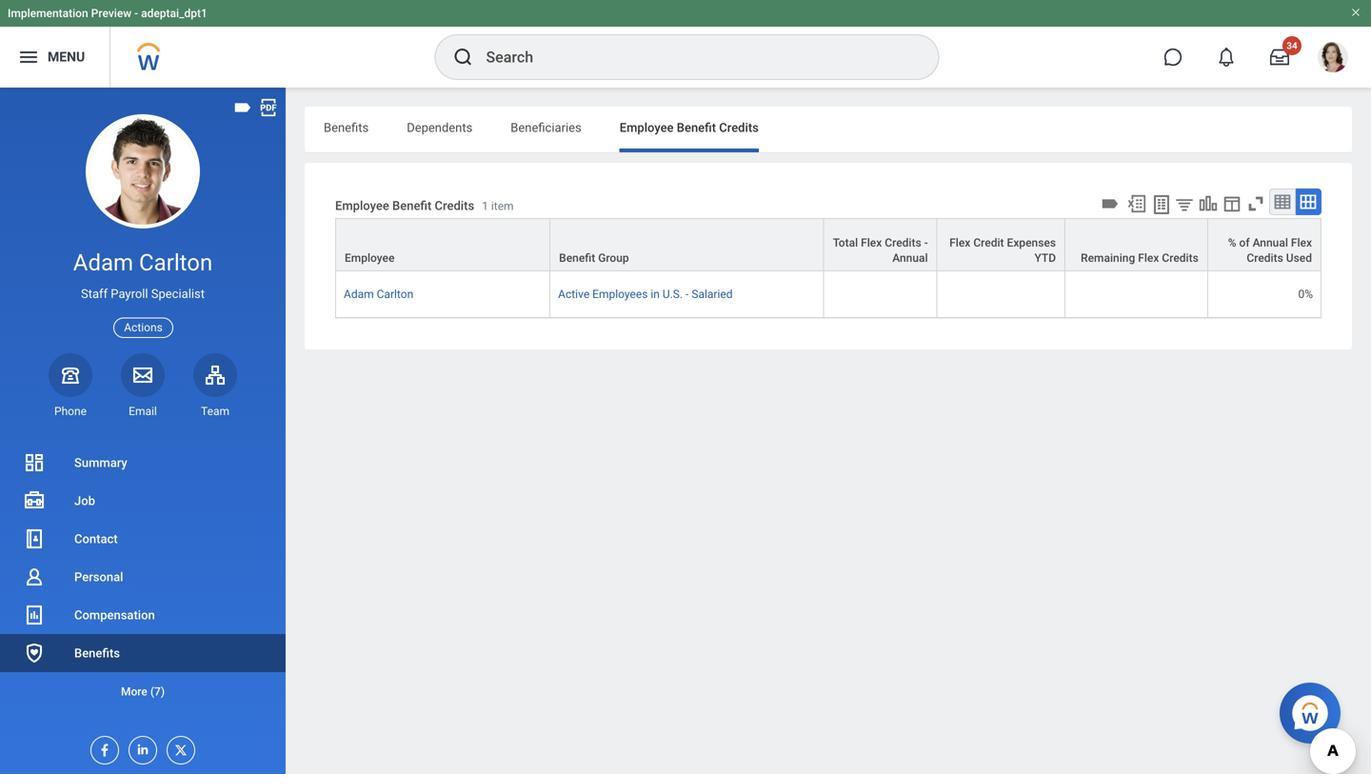 Task type: describe. For each thing, give the bounding box(es) containing it.
active employees in u.s. - salaried
[[558, 288, 733, 301]]

table image
[[1273, 192, 1292, 211]]

employee for employee benefit credits
[[620, 120, 674, 135]]

credits for total flex credits - annual
[[885, 236, 922, 250]]

linkedin image
[[130, 737, 150, 757]]

carlton inside navigation pane region
[[139, 249, 213, 276]]

0%
[[1299, 288, 1313, 301]]

more (7) button
[[0, 681, 286, 703]]

more (7)
[[121, 685, 165, 699]]

actions button
[[114, 318, 173, 338]]

credits for employee benefit credits 1 item
[[435, 198, 474, 213]]

salaried
[[692, 288, 733, 301]]

employee for employee benefit credits 1 item
[[335, 198, 389, 213]]

menu button
[[0, 27, 110, 88]]

beneficiaries
[[511, 120, 582, 135]]

benefit for employee benefit credits 1 item
[[392, 198, 432, 213]]

flex credit expenses ytd
[[950, 236, 1056, 265]]

% of annual flex credits used
[[1228, 236, 1312, 265]]

job
[[74, 494, 95, 508]]

remaining flex credits button
[[1066, 219, 1207, 271]]

3 cell from the left
[[1066, 272, 1208, 318]]

contact link
[[0, 520, 286, 558]]

compensation
[[74, 608, 155, 622]]

34 button
[[1259, 36, 1302, 78]]

email adam carlton element
[[121, 404, 165, 419]]

x image
[[168, 737, 189, 758]]

staff payroll specialist
[[81, 287, 205, 301]]

employee benefit credits 1 item
[[335, 198, 514, 213]]

adeptai_dpt1
[[141, 7, 207, 20]]

% of annual flex credits used button
[[1208, 219, 1321, 271]]

benefit group button
[[551, 219, 823, 271]]

credits for remaining flex credits
[[1162, 252, 1199, 265]]

employee button
[[336, 219, 550, 271]]

view printable version (pdf) image
[[258, 97, 279, 118]]

adam carlton link
[[344, 284, 414, 301]]

34
[[1287, 40, 1298, 51]]

export to worksheets image
[[1151, 193, 1173, 216]]

justify image
[[17, 46, 40, 69]]

(7)
[[150, 685, 165, 699]]

benefit group
[[559, 252, 629, 265]]

employee for employee
[[345, 252, 395, 265]]

mail image
[[131, 364, 154, 386]]

specialist
[[151, 287, 205, 301]]

tag image for export to excel 'icon'
[[1100, 193, 1121, 214]]

flex credit expenses ytd button
[[938, 219, 1065, 271]]

annual inside % of annual flex credits used
[[1253, 236, 1289, 250]]

team
[[201, 405, 230, 418]]

adam carlton inside row
[[344, 288, 414, 301]]

benefits inside the benefits link
[[74, 646, 120, 661]]

view team image
[[204, 364, 227, 386]]

close environment banner image
[[1351, 7, 1362, 18]]

u.s.
[[663, 288, 683, 301]]

employee benefit credits
[[620, 120, 759, 135]]

row containing adam carlton
[[335, 272, 1322, 318]]

tab list containing benefits
[[305, 107, 1352, 152]]

summary image
[[23, 451, 46, 474]]

active employees in u.s. - salaried link
[[558, 284, 733, 301]]

facebook image
[[91, 737, 112, 758]]

menu
[[48, 49, 85, 65]]

more (7) button
[[0, 672, 286, 711]]

credit
[[974, 236, 1004, 250]]

select to filter grid data image
[[1174, 194, 1195, 214]]

adam inside navigation pane region
[[73, 249, 133, 276]]

flex inside % of annual flex credits used
[[1291, 236, 1312, 250]]

credits for employee benefit credits
[[719, 120, 759, 135]]

benefits inside tab list
[[324, 120, 369, 135]]

row containing total flex credits - annual
[[335, 218, 1322, 272]]

total flex credits - annual button
[[824, 219, 937, 271]]



Task type: vqa. For each thing, say whether or not it's contained in the screenshot.
Expand Beyond Role
no



Task type: locate. For each thing, give the bounding box(es) containing it.
benefit up employee popup button
[[392, 198, 432, 213]]

phone
[[54, 405, 87, 418]]

1 horizontal spatial carlton
[[377, 288, 414, 301]]

used
[[1286, 252, 1312, 265]]

0 horizontal spatial benefits
[[74, 646, 120, 661]]

credits down of
[[1247, 252, 1284, 265]]

email button
[[121, 353, 165, 419]]

credits left "1"
[[435, 198, 474, 213]]

employee inside popup button
[[345, 252, 395, 265]]

1 vertical spatial benefits
[[74, 646, 120, 661]]

view worker - expand/collapse chart image
[[1198, 193, 1219, 214]]

more
[[121, 685, 147, 699]]

annual right of
[[1253, 236, 1289, 250]]

benefit up the active
[[559, 252, 595, 265]]

job link
[[0, 482, 286, 520]]

dependents
[[407, 120, 473, 135]]

annual inside total flex credits - annual
[[893, 252, 928, 265]]

- inside total flex credits - annual
[[924, 236, 928, 250]]

row
[[335, 218, 1322, 272], [335, 272, 1322, 318]]

contact image
[[23, 528, 46, 550]]

fullscreen image
[[1246, 193, 1267, 214]]

phone adam carlton element
[[49, 404, 92, 419]]

0 horizontal spatial benefit
[[392, 198, 432, 213]]

%
[[1228, 236, 1237, 250]]

benefits link
[[0, 634, 286, 672]]

staff
[[81, 287, 108, 301]]

0 horizontal spatial tag image
[[232, 97, 253, 118]]

flex right total
[[861, 236, 882, 250]]

0 vertical spatial benefit
[[677, 120, 716, 135]]

benefit
[[677, 120, 716, 135], [392, 198, 432, 213], [559, 252, 595, 265]]

1 horizontal spatial adam
[[344, 288, 374, 301]]

flex right remaining
[[1138, 252, 1159, 265]]

0 horizontal spatial adam carlton
[[73, 249, 213, 276]]

flex inside flex credit expenses ytd
[[950, 236, 971, 250]]

employees
[[593, 288, 648, 301]]

tag image left the view printable version (pdf) image
[[232, 97, 253, 118]]

compensation image
[[23, 604, 46, 627]]

1 vertical spatial annual
[[893, 252, 928, 265]]

tag image for the view printable version (pdf) image
[[232, 97, 253, 118]]

ytd
[[1035, 252, 1056, 265]]

remaining
[[1081, 252, 1136, 265]]

phone image
[[57, 364, 84, 386]]

cell down total flex credits - annual
[[824, 272, 938, 318]]

cell down flex credit expenses ytd
[[938, 272, 1066, 318]]

credits
[[719, 120, 759, 135], [435, 198, 474, 213], [885, 236, 922, 250], [1162, 252, 1199, 265], [1247, 252, 1284, 265]]

cell down 'remaining flex credits' on the right top of page
[[1066, 272, 1208, 318]]

navigation pane region
[[0, 88, 286, 774]]

personal image
[[23, 566, 46, 589]]

active
[[558, 288, 590, 301]]

2 row from the top
[[335, 272, 1322, 318]]

job image
[[23, 490, 46, 512]]

1 row from the top
[[335, 218, 1322, 272]]

credits down search workday search field
[[719, 120, 759, 135]]

personal
[[74, 570, 123, 584]]

0 vertical spatial adam
[[73, 249, 133, 276]]

click to view/edit grid preferences image
[[1222, 193, 1243, 214]]

1 horizontal spatial benefit
[[559, 252, 595, 265]]

1 horizontal spatial tag image
[[1100, 193, 1121, 214]]

0 vertical spatial adam carlton
[[73, 249, 213, 276]]

inbox large image
[[1271, 48, 1290, 67]]

benefit inside tab list
[[677, 120, 716, 135]]

credits inside % of annual flex credits used
[[1247, 252, 1284, 265]]

0 vertical spatial annual
[[1253, 236, 1289, 250]]

tag image
[[232, 97, 253, 118], [1100, 193, 1121, 214]]

2 vertical spatial benefit
[[559, 252, 595, 265]]

1 vertical spatial tag image
[[1100, 193, 1121, 214]]

benefits down compensation
[[74, 646, 120, 661]]

0 horizontal spatial carlton
[[139, 249, 213, 276]]

in
[[651, 288, 660, 301]]

expenses
[[1007, 236, 1056, 250]]

1 vertical spatial adam carlton
[[344, 288, 414, 301]]

adam carlton
[[73, 249, 213, 276], [344, 288, 414, 301]]

1 vertical spatial carlton
[[377, 288, 414, 301]]

adam carlton down employee popup button
[[344, 288, 414, 301]]

notifications large image
[[1217, 48, 1236, 67]]

summary link
[[0, 444, 286, 482]]

credits down select to filter grid data "image"
[[1162, 252, 1199, 265]]

0 vertical spatial benefits
[[324, 120, 369, 135]]

annual
[[1253, 236, 1289, 250], [893, 252, 928, 265]]

1 horizontal spatial -
[[686, 288, 689, 301]]

carlton down employee popup button
[[377, 288, 414, 301]]

team link
[[193, 353, 237, 419]]

2 horizontal spatial -
[[924, 236, 928, 250]]

compensation link
[[0, 596, 286, 634]]

summary
[[74, 456, 127, 470]]

1 horizontal spatial annual
[[1253, 236, 1289, 250]]

adam
[[73, 249, 133, 276], [344, 288, 374, 301]]

export to excel image
[[1127, 193, 1148, 214]]

credits inside total flex credits - annual
[[885, 236, 922, 250]]

0 vertical spatial tag image
[[232, 97, 253, 118]]

flex inside total flex credits - annual
[[861, 236, 882, 250]]

personal link
[[0, 558, 286, 596]]

annual left flex credit expenses ytd popup button
[[893, 252, 928, 265]]

remaining flex credits
[[1081, 252, 1199, 265]]

0 vertical spatial carlton
[[139, 249, 213, 276]]

1 vertical spatial adam
[[344, 288, 374, 301]]

profile logan mcneil image
[[1318, 42, 1349, 76]]

1 vertical spatial -
[[924, 236, 928, 250]]

- right preview
[[134, 7, 138, 20]]

cell
[[824, 272, 938, 318], [938, 272, 1066, 318], [1066, 272, 1208, 318]]

actions
[[124, 321, 163, 334]]

- inside menu banner
[[134, 7, 138, 20]]

flex up used
[[1291, 236, 1312, 250]]

email
[[129, 405, 157, 418]]

adam carlton up the staff payroll specialist
[[73, 249, 213, 276]]

adam carlton inside navigation pane region
[[73, 249, 213, 276]]

tab list
[[305, 107, 1352, 152]]

0 vertical spatial -
[[134, 7, 138, 20]]

benefits image
[[23, 642, 46, 665]]

payroll
[[111, 287, 148, 301]]

0 horizontal spatial -
[[134, 7, 138, 20]]

employee
[[620, 120, 674, 135], [335, 198, 389, 213], [345, 252, 395, 265]]

Search Workday  search field
[[486, 36, 900, 78]]

2 cell from the left
[[938, 272, 1066, 318]]

1 horizontal spatial adam carlton
[[344, 288, 414, 301]]

2 horizontal spatial benefit
[[677, 120, 716, 135]]

- left credit
[[924, 236, 928, 250]]

tag image left export to excel 'icon'
[[1100, 193, 1121, 214]]

implementation preview -   adeptai_dpt1
[[8, 7, 207, 20]]

- right 'u.s.'
[[686, 288, 689, 301]]

contact
[[74, 532, 118, 546]]

benefit inside "popup button"
[[559, 252, 595, 265]]

benefits
[[324, 120, 369, 135], [74, 646, 120, 661]]

group
[[598, 252, 629, 265]]

2 vertical spatial -
[[686, 288, 689, 301]]

flex left credit
[[950, 236, 971, 250]]

1
[[482, 199, 488, 213]]

toolbar
[[1097, 189, 1322, 218]]

expand table image
[[1299, 192, 1318, 211]]

-
[[134, 7, 138, 20], [924, 236, 928, 250], [686, 288, 689, 301]]

2 vertical spatial employee
[[345, 252, 395, 265]]

implementation
[[8, 7, 88, 20]]

preview
[[91, 7, 132, 20]]

0 horizontal spatial annual
[[893, 252, 928, 265]]

adam inside adam carlton link
[[344, 288, 374, 301]]

total
[[833, 236, 858, 250]]

team adam carlton element
[[193, 404, 237, 419]]

0 horizontal spatial adam
[[73, 249, 133, 276]]

benefits left dependents
[[324, 120, 369, 135]]

0 vertical spatial employee
[[620, 120, 674, 135]]

list
[[0, 444, 286, 711]]

phone button
[[49, 353, 92, 419]]

1 cell from the left
[[824, 272, 938, 318]]

carlton up specialist
[[139, 249, 213, 276]]

flex
[[861, 236, 882, 250], [950, 236, 971, 250], [1291, 236, 1312, 250], [1138, 252, 1159, 265]]

list containing summary
[[0, 444, 286, 711]]

of
[[1240, 236, 1250, 250]]

total flex credits - annual
[[833, 236, 928, 265]]

1 vertical spatial benefit
[[392, 198, 432, 213]]

menu banner
[[0, 0, 1371, 88]]

1 horizontal spatial benefits
[[324, 120, 369, 135]]

search image
[[452, 46, 475, 69]]

carlton
[[139, 249, 213, 276], [377, 288, 414, 301]]

benefit for employee benefit credits
[[677, 120, 716, 135]]

item
[[491, 199, 514, 213]]

credits right total
[[885, 236, 922, 250]]

benefit down search workday search field
[[677, 120, 716, 135]]

1 vertical spatial employee
[[335, 198, 389, 213]]



